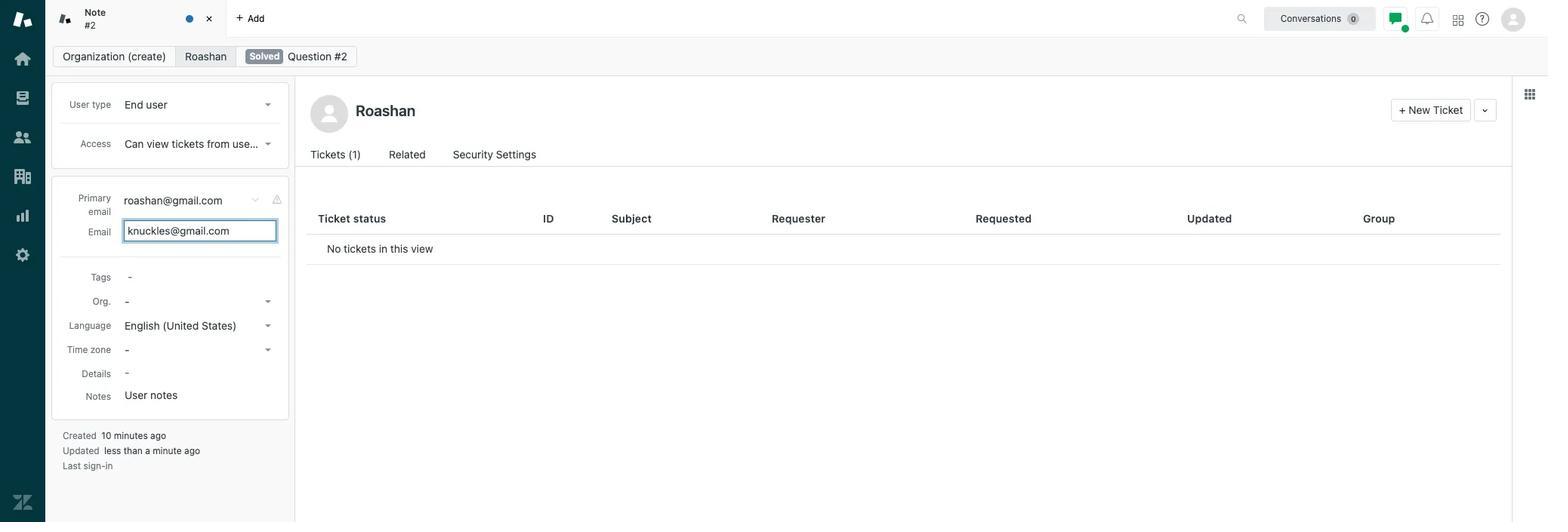Task type: describe. For each thing, give the bounding box(es) containing it.
grid containing ticket status
[[295, 204, 1512, 523]]

organizations image
[[13, 167, 32, 187]]

tickets inside button
[[172, 137, 204, 150]]

security settings link
[[453, 147, 541, 166]]

this
[[390, 242, 408, 255]]

new
[[1409, 103, 1430, 116]]

arrow down image inside - button
[[265, 349, 271, 352]]

ticket inside button
[[1433, 103, 1463, 116]]

organization
[[63, 50, 125, 63]]

last
[[63, 461, 81, 472]]

email
[[88, 227, 111, 238]]

+
[[1399, 103, 1406, 116]]

zendesk products image
[[1453, 15, 1464, 25]]

english
[[125, 319, 160, 332]]

tickets inside 'grid'
[[344, 242, 376, 255]]

time
[[67, 344, 88, 356]]

user
[[146, 98, 167, 111]]

minute
[[153, 446, 182, 457]]

note
[[85, 7, 106, 18]]

english (united states) button
[[120, 316, 277, 337]]

end user
[[125, 98, 167, 111]]

time zone
[[67, 344, 111, 356]]

arrow down image for tickets
[[265, 143, 271, 146]]

user's
[[232, 137, 262, 150]]

question #2
[[288, 50, 347, 63]]

tabs tab list
[[45, 0, 1221, 38]]

zendesk support image
[[13, 10, 32, 29]]

0 horizontal spatial ago
[[150, 430, 166, 442]]

created
[[63, 430, 97, 442]]

a
[[145, 446, 150, 457]]

settings
[[496, 148, 536, 161]]

minutes
[[114, 430, 148, 442]]

conversations
[[1281, 12, 1341, 24]]

reporting image
[[13, 206, 32, 226]]

get help image
[[1476, 12, 1489, 26]]

details
[[82, 369, 111, 380]]

can view tickets from user's org.
[[125, 137, 284, 150]]

(create)
[[128, 50, 166, 63]]

apps image
[[1524, 88, 1536, 100]]

+ new ticket
[[1399, 103, 1463, 116]]

conversations button
[[1264, 6, 1376, 31]]

can view tickets from user's org. button
[[120, 134, 284, 155]]

user notes
[[125, 389, 178, 402]]

id
[[543, 212, 554, 225]]

access
[[80, 138, 111, 150]]

view inside 'can view tickets from user's org.' button
[[147, 137, 169, 150]]

than
[[124, 446, 143, 457]]

- for org.
[[125, 295, 129, 308]]

subject
[[612, 212, 652, 225]]

language
[[69, 320, 111, 332]]

security
[[453, 148, 493, 161]]

group
[[1363, 212, 1395, 225]]

end user button
[[120, 94, 277, 116]]

1 vertical spatial ago
[[184, 446, 200, 457]]

#2 for question #2
[[334, 50, 347, 63]]

end
[[125, 98, 143, 111]]

requested
[[976, 212, 1032, 225]]

user type
[[69, 99, 111, 110]]



Task type: locate. For each thing, give the bounding box(es) containing it.
ticket up no
[[318, 212, 350, 225]]

view right can
[[147, 137, 169, 150]]

1 arrow down image from the top
[[265, 143, 271, 146]]

tickets
[[172, 137, 204, 150], [344, 242, 376, 255]]

roashan@gmail.com
[[124, 194, 222, 207]]

arrow down image right states)
[[265, 325, 271, 328]]

organization (create)
[[63, 50, 166, 63]]

0 vertical spatial ago
[[150, 430, 166, 442]]

tickets (1)
[[310, 148, 361, 161]]

0 horizontal spatial updated
[[63, 446, 99, 457]]

no
[[327, 242, 341, 255]]

0 horizontal spatial view
[[147, 137, 169, 150]]

#2 down note
[[85, 19, 96, 31]]

less
[[104, 446, 121, 457]]

notes
[[86, 391, 111, 403]]

- right org.
[[125, 295, 129, 308]]

arrow down image for states)
[[265, 325, 271, 328]]

requester
[[772, 212, 826, 225]]

updated inside 'grid'
[[1187, 212, 1232, 225]]

roashan
[[185, 50, 227, 63]]

2 arrow down image from the top
[[265, 325, 271, 328]]

- field
[[122, 268, 277, 285]]

arrow down image for -
[[265, 301, 271, 304]]

notifications image
[[1421, 12, 1433, 25]]

ticket
[[1433, 103, 1463, 116], [318, 212, 350, 225]]

1 horizontal spatial ticket
[[1433, 103, 1463, 116]]

organization (create) button
[[53, 46, 176, 67]]

updated
[[1187, 212, 1232, 225], [63, 446, 99, 457]]

org.
[[92, 296, 111, 307]]

arrow down image for end user
[[265, 103, 271, 106]]

from
[[207, 137, 230, 150]]

states)
[[202, 319, 237, 332]]

- button
[[120, 292, 277, 313], [120, 340, 277, 361]]

notes
[[150, 389, 178, 402]]

email
[[88, 206, 111, 217]]

in
[[379, 242, 388, 255], [105, 461, 113, 472]]

0 vertical spatial - button
[[120, 292, 277, 313]]

tickets right no
[[344, 242, 376, 255]]

(1)
[[348, 148, 361, 161]]

0 vertical spatial updated
[[1187, 212, 1232, 225]]

view
[[147, 137, 169, 150], [411, 242, 433, 255]]

created 10 minutes ago updated less than a minute ago last sign-in
[[63, 430, 200, 472]]

tags
[[91, 272, 111, 283]]

ago
[[150, 430, 166, 442], [184, 446, 200, 457]]

primary email
[[78, 193, 111, 217]]

1 arrow down image from the top
[[265, 103, 271, 106]]

close image
[[202, 11, 217, 26]]

ago right minute
[[184, 446, 200, 457]]

0 vertical spatial view
[[147, 137, 169, 150]]

solved
[[250, 51, 280, 62]]

arrow down image inside english (united states) button
[[265, 325, 271, 328]]

org.
[[265, 137, 284, 150]]

ticket status
[[318, 212, 386, 225]]

#2
[[85, 19, 96, 31], [334, 50, 347, 63]]

0 horizontal spatial #2
[[85, 19, 96, 31]]

0 vertical spatial user
[[69, 99, 90, 110]]

#2 for note #2
[[85, 19, 96, 31]]

#2 inside note #2
[[85, 19, 96, 31]]

1 horizontal spatial in
[[379, 242, 388, 255]]

main element
[[0, 0, 45, 523]]

user left notes on the bottom of page
[[125, 389, 148, 402]]

1 vertical spatial -
[[125, 344, 129, 356]]

ticket right new
[[1433, 103, 1463, 116]]

1 horizontal spatial updated
[[1187, 212, 1232, 225]]

arrow down image
[[265, 143, 271, 146], [265, 325, 271, 328], [265, 349, 271, 352]]

english (united states)
[[125, 319, 237, 332]]

0 vertical spatial arrow down image
[[265, 103, 271, 106]]

zone
[[90, 344, 111, 356]]

2 vertical spatial arrow down image
[[265, 349, 271, 352]]

user for user type
[[69, 99, 90, 110]]

in down less
[[105, 461, 113, 472]]

0 vertical spatial -
[[125, 295, 129, 308]]

1 vertical spatial - button
[[120, 340, 277, 361]]

0 horizontal spatial in
[[105, 461, 113, 472]]

0 vertical spatial #2
[[85, 19, 96, 31]]

button displays agent's chat status as online. image
[[1390, 12, 1402, 25]]

0 vertical spatial tickets
[[172, 137, 204, 150]]

security settings
[[453, 148, 536, 161]]

in inside created 10 minutes ago updated less than a minute ago last sign-in
[[105, 461, 113, 472]]

- button for time zone
[[120, 340, 277, 361]]

0 horizontal spatial user
[[69, 99, 90, 110]]

arrow down image down - field
[[265, 301, 271, 304]]

0 horizontal spatial tickets
[[172, 137, 204, 150]]

view right this
[[411, 242, 433, 255]]

0 vertical spatial arrow down image
[[265, 143, 271, 146]]

2 arrow down image from the top
[[265, 301, 271, 304]]

add button
[[227, 0, 274, 37]]

1 horizontal spatial #2
[[334, 50, 347, 63]]

tickets (1) link
[[310, 147, 364, 166]]

tab
[[45, 0, 227, 38]]

ticket inside 'grid'
[[318, 212, 350, 225]]

no tickets in this view
[[327, 242, 433, 255]]

status
[[353, 212, 386, 225]]

1 vertical spatial #2
[[334, 50, 347, 63]]

1 - from the top
[[125, 295, 129, 308]]

1 vertical spatial in
[[105, 461, 113, 472]]

2 - from the top
[[125, 344, 129, 356]]

1 vertical spatial arrow down image
[[265, 301, 271, 304]]

1 horizontal spatial view
[[411, 242, 433, 255]]

ago up minute
[[150, 430, 166, 442]]

tickets
[[310, 148, 346, 161]]

customers image
[[13, 128, 32, 147]]

1 vertical spatial ticket
[[318, 212, 350, 225]]

1 vertical spatial user
[[125, 389, 148, 402]]

1 - button from the top
[[120, 292, 277, 313]]

-
[[125, 295, 129, 308], [125, 344, 129, 356]]

1 horizontal spatial ago
[[184, 446, 200, 457]]

1 horizontal spatial tickets
[[344, 242, 376, 255]]

views image
[[13, 88, 32, 108]]

user left 'type'
[[69, 99, 90, 110]]

arrow down image right user's
[[265, 143, 271, 146]]

admin image
[[13, 245, 32, 265]]

1 vertical spatial arrow down image
[[265, 325, 271, 328]]

type
[[92, 99, 111, 110]]

arrow down image down english (united states) button
[[265, 349, 271, 352]]

2 - button from the top
[[120, 340, 277, 361]]

+ new ticket button
[[1391, 99, 1471, 122]]

arrow down image
[[265, 103, 271, 106], [265, 301, 271, 304]]

#2 right question
[[334, 50, 347, 63]]

primary
[[78, 193, 111, 204]]

related
[[389, 148, 426, 161]]

in left this
[[379, 242, 388, 255]]

tickets left from
[[172, 137, 204, 150]]

arrow down image up org.
[[265, 103, 271, 106]]

related link
[[389, 147, 428, 166]]

tab containing note
[[45, 0, 227, 38]]

updated inside created 10 minutes ago updated less than a minute ago last sign-in
[[63, 446, 99, 457]]

grid
[[295, 204, 1512, 523]]

None text field
[[351, 99, 1385, 122], [124, 221, 276, 242], [351, 99, 1385, 122], [124, 221, 276, 242]]

(united
[[163, 319, 199, 332]]

0 vertical spatial in
[[379, 242, 388, 255]]

arrow down image inside - button
[[265, 301, 271, 304]]

can
[[125, 137, 144, 150]]

- for time zone
[[125, 344, 129, 356]]

0 vertical spatial ticket
[[1433, 103, 1463, 116]]

user
[[69, 99, 90, 110], [125, 389, 148, 402]]

1 vertical spatial updated
[[63, 446, 99, 457]]

get started image
[[13, 49, 32, 69]]

1 vertical spatial tickets
[[344, 242, 376, 255]]

- button for org.
[[120, 292, 277, 313]]

add
[[248, 12, 265, 24]]

1 vertical spatial view
[[411, 242, 433, 255]]

arrow down image inside 'can view tickets from user's org.' button
[[265, 143, 271, 146]]

roashan link
[[175, 46, 237, 67]]

arrow down image inside end user button
[[265, 103, 271, 106]]

- right the zone
[[125, 344, 129, 356]]

- button up english (united states) button
[[120, 292, 277, 313]]

1 horizontal spatial user
[[125, 389, 148, 402]]

- button down english (united states) button
[[120, 340, 277, 361]]

0 horizontal spatial ticket
[[318, 212, 350, 225]]

sign-
[[83, 461, 105, 472]]

user for user notes
[[125, 389, 148, 402]]

question
[[288, 50, 332, 63]]

10
[[101, 430, 111, 442]]

3 arrow down image from the top
[[265, 349, 271, 352]]

#2 inside secondary 'element'
[[334, 50, 347, 63]]

secondary element
[[45, 42, 1548, 72]]

zendesk image
[[13, 493, 32, 513]]

note #2
[[85, 7, 106, 31]]



Task type: vqa. For each thing, say whether or not it's contained in the screenshot.


